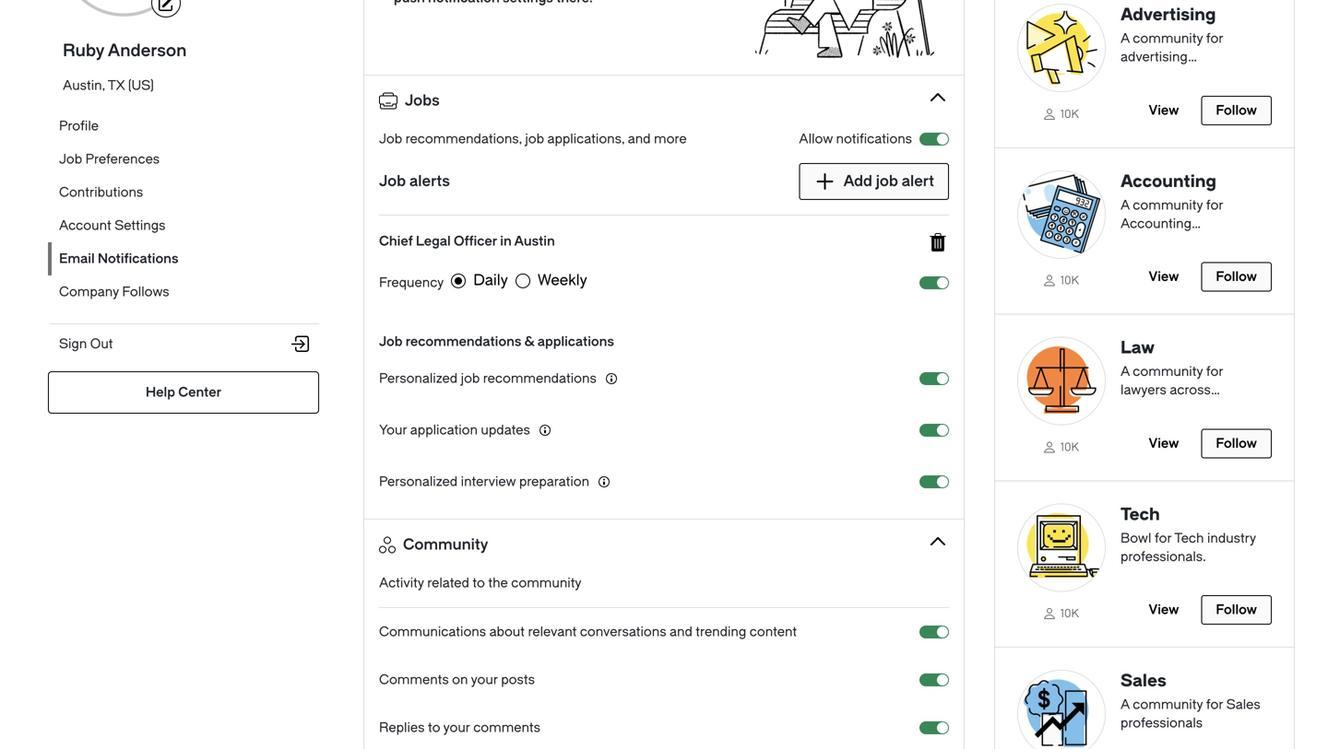 Task type: locate. For each thing, give the bounding box(es) containing it.
the
[[488, 576, 508, 591]]

0 vertical spatial personalized
[[379, 371, 458, 386]]

option group
[[451, 270, 587, 301]]

2 10k link from the top
[[1017, 269, 1106, 292]]

1 vertical spatial personalized
[[379, 474, 458, 490]]

your for on
[[471, 673, 498, 688]]

1 horizontal spatial and
[[670, 625, 693, 640]]

company follows
[[59, 285, 169, 300]]

community inside "sales a community for sales professionals"
[[1133, 698, 1203, 713]]

for for advertising
[[1206, 31, 1223, 46]]

job
[[525, 131, 544, 146], [461, 371, 480, 386]]

0 vertical spatial your
[[471, 673, 498, 688]]

0 vertical spatial and
[[628, 131, 651, 146]]

for inside "sales a community for sales professionals"
[[1206, 698, 1223, 713]]

1 personalized from the top
[[379, 371, 458, 386]]

1 horizontal spatial your
[[471, 673, 498, 688]]

job down the profile
[[59, 152, 82, 167]]

posts
[[501, 673, 535, 688]]

in
[[500, 234, 512, 249]]

0 horizontal spatial your
[[443, 721, 470, 736]]

profile
[[59, 119, 99, 134]]

job left the "applications," at the left of page
[[525, 131, 544, 146]]

professionals inside advertising a community for advertising professionals across companies
[[1121, 68, 1203, 83]]

2 10k from the top
[[1061, 274, 1079, 287]]

personalized interview preparation
[[379, 474, 589, 490]]

image for bowl image for accounting
[[1017, 170, 1106, 259]]

for
[[1206, 31, 1223, 46], [1155, 531, 1172, 546], [1206, 698, 1223, 713]]

personalized up your
[[379, 371, 458, 386]]

Daily radio
[[451, 274, 466, 289]]

activity
[[379, 576, 424, 591]]

company
[[59, 285, 119, 300]]

your down comments on your posts
[[443, 721, 470, 736]]

help center link
[[48, 372, 319, 414]]

your for to
[[443, 721, 470, 736]]

image for bowl image
[[1017, 4, 1106, 92], [1017, 170, 1106, 259], [1017, 337, 1106, 426], [1017, 504, 1106, 592], [1017, 671, 1106, 750]]

1 vertical spatial recommendations
[[483, 371, 597, 386]]

your
[[471, 673, 498, 688], [443, 721, 470, 736]]

(us)
[[128, 78, 154, 93]]

tech bowl for tech industry professionals.
[[1121, 505, 1256, 565]]

1 10k from the top
[[1061, 108, 1079, 121]]

professionals inside "sales a community for sales professionals"
[[1121, 716, 1203, 731]]

community
[[1133, 31, 1203, 46], [511, 576, 582, 591], [1133, 698, 1203, 713]]

and for applications,
[[628, 131, 651, 146]]

and left more
[[628, 131, 651, 146]]

a for sales
[[1121, 698, 1130, 713]]

2 vertical spatial community
[[1133, 698, 1203, 713]]

accounting
[[1121, 172, 1216, 191]]

personalized down your
[[379, 474, 458, 490]]

law
[[1121, 339, 1155, 358]]

3 10k from the top
[[1061, 441, 1079, 454]]

10k link for advertising
[[1017, 102, 1106, 125]]

0 vertical spatial professionals
[[1121, 68, 1203, 83]]

chief
[[379, 234, 413, 249]]

10k for advertising
[[1061, 108, 1079, 121]]

more
[[654, 131, 687, 146]]

1 horizontal spatial job
[[525, 131, 544, 146]]

content
[[750, 625, 797, 640]]

4 10k from the top
[[1061, 608, 1079, 621]]

1 horizontal spatial tech
[[1175, 531, 1204, 546]]

community for advertising
[[1133, 31, 1203, 46]]

0 horizontal spatial to
[[428, 721, 440, 736]]

professionals for advertising
[[1121, 68, 1203, 83]]

2 image for bowl image from the top
[[1017, 170, 1106, 259]]

weekly
[[538, 272, 587, 289]]

1 horizontal spatial to
[[473, 576, 485, 591]]

5 image for bowl image from the top
[[1017, 671, 1106, 750]]

sales
[[1121, 672, 1167, 691], [1227, 698, 1261, 713]]

1 vertical spatial to
[[428, 721, 440, 736]]

1 image for bowl image from the top
[[1017, 4, 1106, 92]]

1 vertical spatial a
[[1121, 698, 1130, 713]]

to
[[473, 576, 485, 591], [428, 721, 440, 736]]

Weekly radio
[[515, 274, 530, 289]]

0 vertical spatial job
[[525, 131, 544, 146]]

tech up professionals.
[[1175, 531, 1204, 546]]

1 vertical spatial and
[[670, 625, 693, 640]]

1 vertical spatial sales
[[1227, 698, 1261, 713]]

professionals
[[1121, 68, 1203, 83], [1121, 716, 1203, 731]]

for for sales
[[1206, 698, 1223, 713]]

community inside advertising a community for advertising professionals across companies
[[1133, 31, 1203, 46]]

0 vertical spatial for
[[1206, 31, 1223, 46]]

and for conversations
[[670, 625, 693, 640]]

1 professionals from the top
[[1121, 68, 1203, 83]]

&
[[525, 334, 534, 349]]

2 vertical spatial for
[[1206, 698, 1223, 713]]

email notifications
[[59, 251, 178, 267]]

on
[[452, 673, 468, 688]]

1 vertical spatial professionals
[[1121, 716, 1203, 731]]

10k link
[[1017, 102, 1106, 125], [1017, 269, 1106, 292], [1017, 436, 1106, 459], [1017, 603, 1106, 625]]

1 vertical spatial for
[[1155, 531, 1172, 546]]

follows
[[122, 285, 169, 300]]

1 vertical spatial tech
[[1175, 531, 1204, 546]]

your
[[379, 423, 407, 438]]

tech up bowl
[[1121, 505, 1160, 525]]

a inside advertising a community for advertising professionals across companies
[[1121, 31, 1130, 46]]

interview
[[461, 474, 516, 490]]

1 horizontal spatial sales
[[1227, 698, 1261, 713]]

ruby anderson
[[63, 41, 187, 60]]

job left alerts
[[379, 173, 406, 190]]

allow notifications
[[799, 131, 912, 146]]

and left trending
[[670, 625, 693, 640]]

email
[[59, 251, 95, 267]]

for inside 'tech bowl for tech industry professionals.'
[[1155, 531, 1172, 546]]

0 horizontal spatial and
[[628, 131, 651, 146]]

10k link for tech
[[1017, 603, 1106, 625]]

3 image for bowl image from the top
[[1017, 337, 1106, 426]]

comments
[[379, 673, 449, 688]]

0 vertical spatial sales
[[1121, 672, 1167, 691]]

10k link for law
[[1017, 436, 1106, 459]]

2 a from the top
[[1121, 698, 1130, 713]]

2 professionals from the top
[[1121, 716, 1203, 731]]

and
[[628, 131, 651, 146], [670, 625, 693, 640]]

4 image for bowl image from the top
[[1017, 504, 1106, 592]]

your right on
[[471, 673, 498, 688]]

10k for law
[[1061, 441, 1079, 454]]

personalized
[[379, 371, 458, 386], [379, 474, 458, 490]]

a for advertising
[[1121, 31, 1130, 46]]

0 vertical spatial community
[[1133, 31, 1203, 46]]

4 10k link from the top
[[1017, 603, 1106, 625]]

image for bowl image for advertising
[[1017, 4, 1106, 92]]

a
[[1121, 31, 1130, 46], [1121, 698, 1130, 713]]

0 horizontal spatial sales
[[1121, 672, 1167, 691]]

to left "the"
[[473, 576, 485, 591]]

1 a from the top
[[1121, 31, 1130, 46]]

comments
[[473, 721, 541, 736]]

job for job recommendations, job applications, and more
[[379, 131, 402, 146]]

for inside advertising a community for advertising professionals across companies
[[1206, 31, 1223, 46]]

frequency
[[379, 275, 444, 290]]

tech
[[1121, 505, 1160, 525], [1175, 531, 1204, 546]]

1 vertical spatial job
[[461, 371, 480, 386]]

application
[[410, 423, 478, 438]]

job up job alerts
[[379, 131, 402, 146]]

job for job recommendations & applications
[[379, 334, 403, 349]]

3 10k link from the top
[[1017, 436, 1106, 459]]

job alerts
[[379, 173, 450, 190]]

advertising
[[1121, 5, 1216, 24]]

job down frequency
[[379, 334, 403, 349]]

your application updates
[[379, 423, 530, 438]]

professionals.
[[1121, 550, 1206, 565]]

recommendations up personalized job recommendations
[[406, 334, 521, 349]]

option group containing daily
[[451, 270, 587, 301]]

0 vertical spatial a
[[1121, 31, 1130, 46]]

0 horizontal spatial tech
[[1121, 505, 1160, 525]]

to right "replies"
[[428, 721, 440, 736]]

2 personalized from the top
[[379, 474, 458, 490]]

1 10k link from the top
[[1017, 102, 1106, 125]]

job
[[379, 131, 402, 146], [59, 152, 82, 167], [379, 173, 406, 190], [379, 334, 403, 349]]

10k
[[1061, 108, 1079, 121], [1061, 274, 1079, 287], [1061, 441, 1079, 454], [1061, 608, 1079, 621]]

a inside "sales a community for sales professionals"
[[1121, 698, 1130, 713]]

recommendations down the &
[[483, 371, 597, 386]]

communications about relevant conversations and trending content
[[379, 625, 797, 640]]

job down job recommendations & applications in the left of the page
[[461, 371, 480, 386]]

advertising a community for advertising professionals across companies
[[1121, 5, 1247, 101]]

1 vertical spatial your
[[443, 721, 470, 736]]

recommendations
[[406, 334, 521, 349], [483, 371, 597, 386]]



Task type: describe. For each thing, give the bounding box(es) containing it.
personalized for personalized interview preparation
[[379, 474, 458, 490]]

10k for tech
[[1061, 608, 1079, 621]]

1 vertical spatial community
[[511, 576, 582, 591]]

replies
[[379, 721, 425, 736]]

settings
[[115, 218, 166, 233]]

0 vertical spatial recommendations
[[406, 334, 521, 349]]

community for sales
[[1133, 698, 1203, 713]]

allow
[[799, 131, 833, 146]]

ruby
[[63, 41, 104, 60]]

community
[[403, 537, 488, 554]]

0 horizontal spatial job
[[461, 371, 480, 386]]

preferences
[[85, 152, 160, 167]]

out
[[90, 337, 113, 352]]

help
[[146, 385, 175, 400]]

related
[[427, 576, 469, 591]]

conversations
[[580, 625, 666, 640]]

notifications
[[836, 131, 912, 146]]

sales a community for sales professionals
[[1121, 672, 1261, 731]]

personalized for personalized job recommendations
[[379, 371, 458, 386]]

communications
[[379, 625, 486, 640]]

10k for accounting
[[1061, 274, 1079, 287]]

austin, tx (us)
[[63, 78, 154, 93]]

recommendations,
[[405, 131, 522, 146]]

professionals for sales
[[1121, 716, 1203, 731]]

sign out
[[59, 337, 113, 352]]

center
[[178, 385, 221, 400]]

job recommendations, job applications, and more
[[379, 131, 687, 146]]

10k link for accounting
[[1017, 269, 1106, 292]]

account settings
[[59, 218, 166, 233]]

contributions
[[59, 185, 143, 200]]

trending
[[696, 625, 746, 640]]

austin
[[514, 234, 555, 249]]

daily
[[473, 272, 508, 289]]

anderson
[[108, 41, 187, 60]]

updates
[[481, 423, 530, 438]]

companies
[[1121, 86, 1189, 101]]

applications,
[[547, 131, 625, 146]]

job for job preferences
[[59, 152, 82, 167]]

industry
[[1207, 531, 1256, 546]]

job preferences
[[59, 152, 160, 167]]

0 vertical spatial tech
[[1121, 505, 1160, 525]]

sign out link
[[48, 324, 319, 357]]

image for bowl image for law
[[1017, 337, 1106, 426]]

applications
[[537, 334, 614, 349]]

activity related to the community
[[379, 576, 582, 591]]

replies to your comments
[[379, 721, 541, 736]]

bowl
[[1121, 531, 1152, 546]]

comments on your posts
[[379, 673, 535, 688]]

alerts
[[409, 173, 450, 190]]

across
[[1206, 68, 1247, 83]]

job recommendations & applications
[[379, 334, 614, 349]]

officer
[[454, 234, 497, 249]]

austin,
[[63, 78, 105, 93]]

account
[[59, 218, 111, 233]]

0 vertical spatial to
[[473, 576, 485, 591]]

chief legal officer in austin
[[379, 234, 555, 249]]

legal
[[416, 234, 451, 249]]

job for job alerts
[[379, 173, 406, 190]]

relevant
[[528, 625, 577, 640]]

tx
[[108, 78, 125, 93]]

image for bowl image for tech
[[1017, 504, 1106, 592]]

notifications
[[98, 251, 178, 267]]

help center
[[146, 385, 221, 400]]

personalized job recommendations
[[379, 371, 597, 386]]

advertising
[[1121, 49, 1188, 65]]

about
[[489, 625, 525, 640]]

jobs
[[405, 92, 440, 109]]

preparation
[[519, 474, 589, 490]]

sign
[[59, 337, 87, 352]]



Task type: vqa. For each thing, say whether or not it's contained in the screenshot.
"easy apply only" at top left
no



